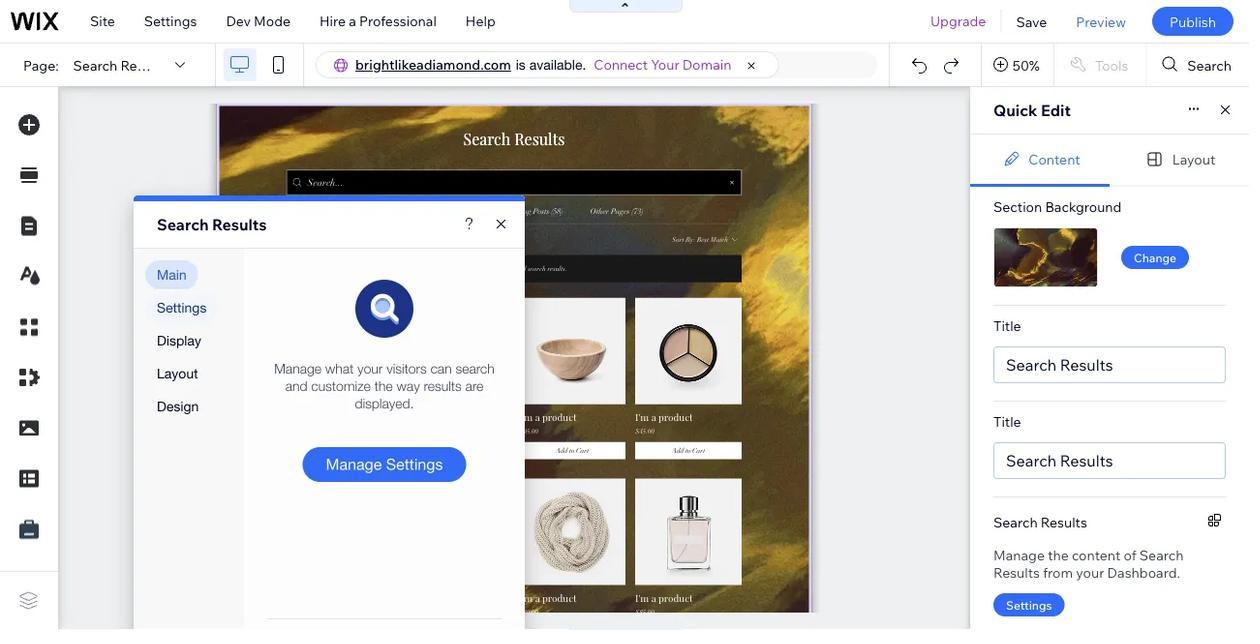 Task type: describe. For each thing, give the bounding box(es) containing it.
is
[[516, 57, 526, 73]]

domain
[[683, 56, 732, 73]]

50% button
[[982, 44, 1054, 86]]

quick
[[994, 101, 1038, 120]]

publish
[[1170, 13, 1216, 30]]

1 title from the top
[[994, 318, 1021, 335]]

manage
[[994, 547, 1045, 564]]

tools button
[[1055, 44, 1146, 86]]

a
[[349, 13, 356, 30]]

mode
[[254, 13, 291, 30]]

available.
[[529, 57, 586, 73]]

content
[[1029, 151, 1081, 168]]

2 title from the top
[[994, 414, 1021, 430]]

publish button
[[1152, 7, 1234, 36]]

search inside manage the content of search results from your dashboard.
[[1140, 547, 1184, 564]]

is available. connect your domain
[[516, 56, 732, 73]]

dashboard.
[[1108, 565, 1180, 582]]

change
[[1134, 250, 1177, 265]]

search inside search 'button'
[[1188, 56, 1232, 73]]

the
[[1048, 547, 1069, 564]]

quick edit
[[994, 101, 1071, 120]]

0 vertical spatial settings
[[144, 13, 197, 30]]

hire
[[320, 13, 346, 30]]

search button
[[1147, 44, 1249, 86]]

connect
[[594, 56, 648, 73]]

professional
[[359, 13, 437, 30]]

change button
[[1121, 246, 1189, 269]]

section
[[994, 199, 1042, 215]]



Task type: vqa. For each thing, say whether or not it's contained in the screenshot.
is
yes



Task type: locate. For each thing, give the bounding box(es) containing it.
save
[[1016, 13, 1047, 30]]

results inside manage the content of search results from your dashboard.
[[994, 565, 1040, 582]]

background
[[1045, 199, 1122, 215]]

of
[[1124, 547, 1137, 564]]

preview button
[[1062, 0, 1141, 43]]

save button
[[1002, 0, 1062, 43]]

hire a professional
[[320, 13, 437, 30]]

preview
[[1076, 13, 1126, 30]]

dev mode
[[226, 13, 291, 30]]

manage the content of search results from your dashboard.
[[994, 547, 1184, 582]]

settings down from
[[1006, 598, 1052, 613]]

search results
[[73, 56, 167, 73], [157, 215, 267, 234], [1006, 355, 1113, 375], [1006, 451, 1113, 471], [994, 514, 1087, 531]]

content
[[1072, 547, 1121, 564]]

edit
[[1041, 101, 1071, 120]]

upgrade
[[931, 13, 986, 30]]

1 vertical spatial title
[[994, 414, 1021, 430]]

settings button
[[994, 594, 1065, 617]]

results
[[120, 56, 167, 73], [212, 215, 267, 234], [1060, 355, 1113, 375], [1060, 451, 1113, 471], [1041, 514, 1087, 531], [994, 565, 1040, 582]]

dev
[[226, 13, 251, 30]]

settings
[[144, 13, 197, 30], [1006, 598, 1052, 613]]

settings inside button
[[1006, 598, 1052, 613]]

0 horizontal spatial settings
[[144, 13, 197, 30]]

1 horizontal spatial settings
[[1006, 598, 1052, 613]]

site
[[90, 13, 115, 30]]

your
[[1076, 565, 1104, 582]]

brightlikeadiamond.com
[[355, 56, 511, 73]]

section background
[[994, 199, 1122, 215]]

your
[[651, 56, 680, 73]]

layout
[[1173, 151, 1216, 168]]

settings left dev
[[144, 13, 197, 30]]

from
[[1043, 565, 1073, 582]]

title
[[994, 318, 1021, 335], [994, 414, 1021, 430]]

50%
[[1013, 56, 1040, 73]]

help
[[466, 13, 496, 30]]

1 vertical spatial settings
[[1006, 598, 1052, 613]]

0 vertical spatial title
[[994, 318, 1021, 335]]

tools
[[1095, 56, 1129, 73]]

search
[[73, 56, 117, 73], [1188, 56, 1232, 73], [157, 215, 209, 234], [1006, 355, 1057, 375], [1006, 451, 1057, 471], [994, 514, 1038, 531], [1140, 547, 1184, 564]]



